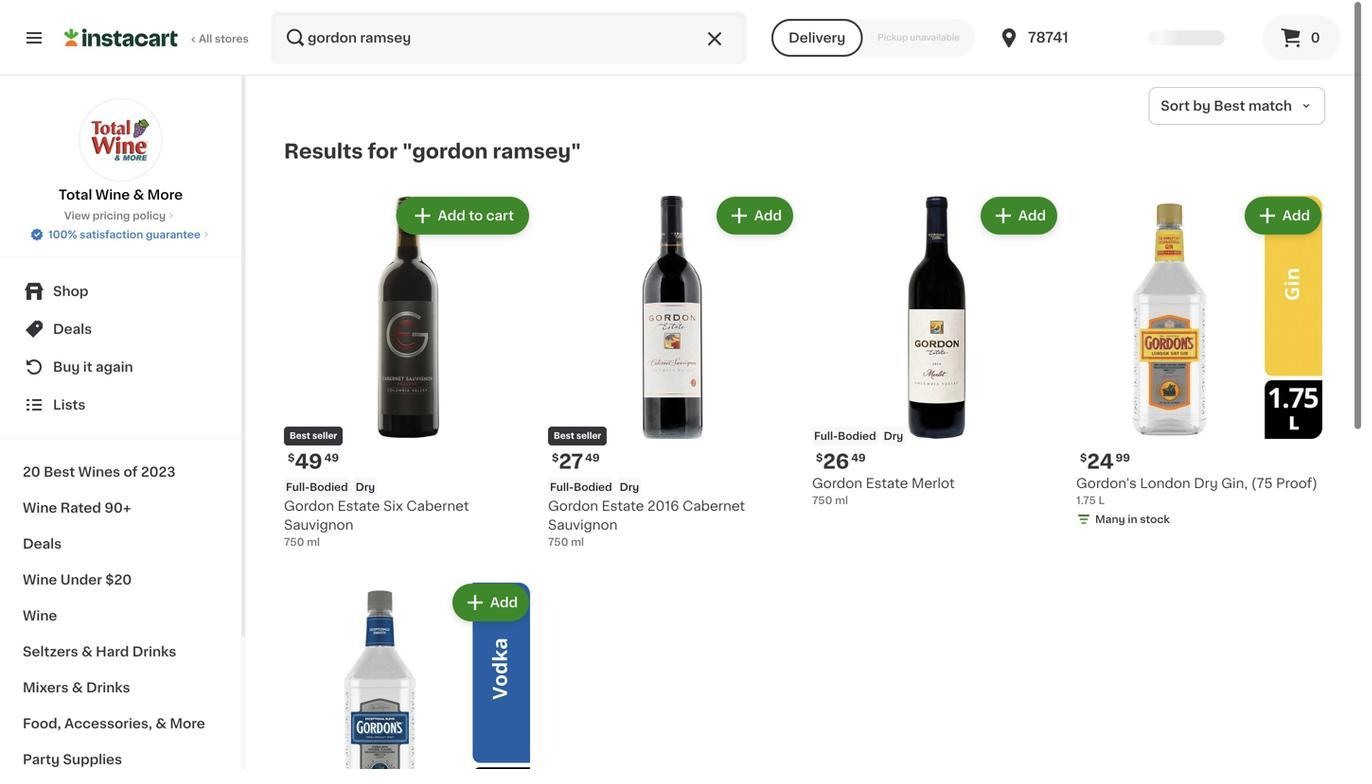 Task type: vqa. For each thing, say whether or not it's contained in the screenshot.
right and
no



Task type: locate. For each thing, give the bounding box(es) containing it.
2 horizontal spatial 750
[[812, 496, 833, 506]]

wine down 20
[[23, 502, 57, 515]]

gordon's london dry gin, (75 proof) 1.75 l
[[1076, 477, 1318, 506]]

750 for 27
[[548, 537, 568, 548]]

product group
[[284, 193, 533, 550], [548, 193, 797, 550], [812, 193, 1061, 508], [1076, 193, 1325, 531], [284, 580, 533, 770]]

20 best wines of 2023
[[23, 466, 176, 479]]

2 horizontal spatial gordon
[[812, 477, 863, 490]]

add
[[438, 209, 466, 222], [754, 209, 782, 222], [1018, 209, 1046, 222], [1283, 209, 1310, 222], [490, 596, 518, 610]]

ml down $ 49 49
[[307, 537, 320, 548]]

1 vertical spatial drinks
[[86, 682, 130, 695]]

2 seller from the left
[[576, 432, 601, 441]]

product group containing 27
[[548, 193, 797, 550]]

$ inside $ 27 49
[[552, 453, 559, 463]]

ml inside gordon estate 2016 cabernet sauvignon 750 ml
[[571, 537, 584, 548]]

2 horizontal spatial bodied
[[838, 431, 876, 442]]

food,
[[23, 718, 61, 731]]

0 horizontal spatial full-
[[286, 482, 310, 493]]

gordon inside gordon estate 2016 cabernet sauvignon 750 ml
[[548, 500, 598, 513]]

49 for 27
[[585, 453, 600, 463]]

gordon's
[[1076, 477, 1137, 490]]

49 inside $ 49 49
[[324, 453, 339, 463]]

1 horizontal spatial gordon
[[548, 500, 598, 513]]

full- down $ 49 49
[[286, 482, 310, 493]]

ml down $ 27 49
[[571, 537, 584, 548]]

wine rated 90+
[[23, 502, 131, 515]]

99
[[1116, 453, 1130, 463]]

total wine & more logo image
[[79, 98, 162, 182]]

add button
[[718, 199, 791, 233], [983, 199, 1056, 233], [1247, 199, 1320, 233], [454, 586, 527, 620]]

2023
[[141, 466, 176, 479]]

0 horizontal spatial drinks
[[86, 682, 130, 695]]

many
[[1095, 515, 1125, 525]]

supplies
[[63, 754, 122, 767]]

1 horizontal spatial cabernet
[[683, 500, 745, 513]]

lists
[[53, 399, 86, 412]]

Search field
[[273, 13, 745, 62]]

dry up gordon estate six cabernet sauvignon 750 ml on the bottom
[[356, 482, 375, 493]]

sauvignon down $ 49 49
[[284, 519, 353, 532]]

$ for 27
[[552, 453, 559, 463]]

seller up $ 27 49
[[576, 432, 601, 441]]

full- up 26 on the bottom of page
[[814, 431, 838, 442]]

0
[[1311, 31, 1320, 44]]

2 horizontal spatial full-
[[814, 431, 838, 442]]

1 horizontal spatial estate
[[602, 500, 644, 513]]

gordon down 26 on the bottom of page
[[812, 477, 863, 490]]

100% satisfaction guarantee button
[[29, 223, 212, 242]]

0 horizontal spatial gordon
[[284, 500, 334, 513]]

gordon estate six cabernet sauvignon 750 ml
[[284, 500, 469, 548]]

full- down '27'
[[550, 482, 574, 493]]

full-bodied dry
[[814, 431, 903, 442], [286, 482, 375, 493], [550, 482, 639, 493]]

bodied down $ 27 49
[[574, 482, 612, 493]]

1 horizontal spatial drinks
[[132, 646, 176, 659]]

best right 20
[[44, 466, 75, 479]]

1 horizontal spatial ml
[[571, 537, 584, 548]]

49
[[295, 452, 323, 472], [324, 453, 339, 463], [585, 453, 600, 463], [851, 453, 866, 463]]

0 horizontal spatial 750
[[284, 537, 304, 548]]

deals down shop
[[53, 323, 92, 336]]

many in stock
[[1095, 515, 1170, 525]]

1 horizontal spatial bodied
[[574, 482, 612, 493]]

merlot
[[912, 477, 955, 490]]

mixers & drinks
[[23, 682, 130, 695]]

None search field
[[271, 11, 747, 64]]

all
[[199, 34, 212, 44]]

six
[[383, 500, 403, 513]]

750 inside gordon estate merlot 750 ml
[[812, 496, 833, 506]]

0 horizontal spatial sauvignon
[[284, 519, 353, 532]]

2 horizontal spatial estate
[[866, 477, 908, 490]]

deals
[[53, 323, 92, 336], [23, 538, 62, 551]]

0 horizontal spatial full-bodied dry
[[286, 482, 375, 493]]

seller
[[312, 432, 337, 441], [576, 432, 601, 441]]

0 horizontal spatial estate
[[338, 500, 380, 513]]

cabernet inside gordon estate 2016 cabernet sauvignon 750 ml
[[683, 500, 745, 513]]

estate
[[866, 477, 908, 490], [338, 500, 380, 513], [602, 500, 644, 513]]

add for gordon estate 2016 cabernet sauvignon
[[754, 209, 782, 222]]

wine up seltzers
[[23, 610, 57, 623]]

full-bodied dry down $ 27 49
[[550, 482, 639, 493]]

results
[[284, 142, 363, 161]]

1 horizontal spatial seller
[[576, 432, 601, 441]]

buy it again link
[[11, 348, 230, 386]]

0 vertical spatial more
[[147, 188, 183, 202]]

seller up $ 49 49
[[312, 432, 337, 441]]

best seller up $ 27 49
[[554, 432, 601, 441]]

$ inside $ 26 49
[[816, 453, 823, 463]]

gordon inside gordon estate six cabernet sauvignon 750 ml
[[284, 500, 334, 513]]

20
[[23, 466, 40, 479]]

1 $ from the left
[[288, 453, 295, 463]]

1 horizontal spatial 750
[[548, 537, 568, 548]]

sauvignon inside gordon estate six cabernet sauvignon 750 ml
[[284, 519, 353, 532]]

2 cabernet from the left
[[683, 500, 745, 513]]

mixers
[[23, 682, 69, 695]]

1 best seller from the left
[[290, 432, 337, 441]]

2 best seller from the left
[[554, 432, 601, 441]]

more up policy on the left top of page
[[147, 188, 183, 202]]

estate inside gordon estate six cabernet sauvignon 750 ml
[[338, 500, 380, 513]]

1 cabernet from the left
[[407, 500, 469, 513]]

49 inside $ 27 49
[[585, 453, 600, 463]]

750 down 26 on the bottom of page
[[812, 496, 833, 506]]

2 $ from the left
[[552, 453, 559, 463]]

3 $ from the left
[[816, 453, 823, 463]]

bodied up $ 26 49
[[838, 431, 876, 442]]

2 horizontal spatial ml
[[835, 496, 848, 506]]

wine
[[95, 188, 130, 202], [23, 502, 57, 515], [23, 574, 57, 587], [23, 610, 57, 623]]

gordon
[[812, 477, 863, 490], [284, 500, 334, 513], [548, 500, 598, 513]]

estate left 2016
[[602, 500, 644, 513]]

shop link
[[11, 273, 230, 311]]

ml for 49
[[307, 537, 320, 548]]

full-bodied dry down $ 49 49
[[286, 482, 375, 493]]

best right by
[[1214, 99, 1245, 113]]

best seller up $ 49 49
[[290, 432, 337, 441]]

750 down '27'
[[548, 537, 568, 548]]

gordon for 27
[[548, 500, 598, 513]]

full- for 27
[[550, 482, 574, 493]]

$
[[288, 453, 295, 463], [552, 453, 559, 463], [816, 453, 823, 463], [1080, 453, 1087, 463]]

750 down $ 49 49
[[284, 537, 304, 548]]

rated
[[60, 502, 101, 515]]

750
[[812, 496, 833, 506], [284, 537, 304, 548], [548, 537, 568, 548]]

0 horizontal spatial best seller
[[290, 432, 337, 441]]

best
[[1214, 99, 1245, 113], [290, 432, 310, 441], [554, 432, 574, 441], [44, 466, 75, 479]]

0 horizontal spatial bodied
[[310, 482, 348, 493]]

gordon down '27'
[[548, 500, 598, 513]]

cabernet inside gordon estate six cabernet sauvignon 750 ml
[[407, 500, 469, 513]]

750 inside gordon estate 2016 cabernet sauvignon 750 ml
[[548, 537, 568, 548]]

estate for 27
[[602, 500, 644, 513]]

deals link up $20
[[11, 526, 230, 562]]

$ inside $ 49 49
[[288, 453, 295, 463]]

delivery button
[[772, 19, 863, 57]]

drinks up accessories,
[[86, 682, 130, 695]]

750 inside gordon estate six cabernet sauvignon 750 ml
[[284, 537, 304, 548]]

add button for gordon's london dry gin, (75 proof)
[[1247, 199, 1320, 233]]

ml for 27
[[571, 537, 584, 548]]

shop
[[53, 285, 88, 298]]

gordon down $ 49 49
[[284, 500, 334, 513]]

0 horizontal spatial cabernet
[[407, 500, 469, 513]]

gin,
[[1222, 477, 1248, 490]]

bodied down $ 49 49
[[310, 482, 348, 493]]

0 horizontal spatial seller
[[312, 432, 337, 441]]

2 sauvignon from the left
[[548, 519, 618, 532]]

best inside best match sort by field
[[1214, 99, 1245, 113]]

0 horizontal spatial ml
[[307, 537, 320, 548]]

party supplies
[[23, 754, 122, 767]]

wine link
[[11, 598, 230, 634]]

dry left gin,
[[1194, 477, 1218, 490]]

deals link
[[11, 311, 230, 348], [11, 526, 230, 562]]

$ inside $ 24 99
[[1080, 453, 1087, 463]]

ml inside gordon estate merlot 750 ml
[[835, 496, 848, 506]]

$ 24 99
[[1080, 452, 1130, 472]]

1 sauvignon from the left
[[284, 519, 353, 532]]

1 horizontal spatial sauvignon
[[548, 519, 618, 532]]

100% satisfaction guarantee
[[48, 230, 201, 240]]

2016
[[648, 500, 679, 513]]

cabernet right 'six'
[[407, 500, 469, 513]]

product group containing 26
[[812, 193, 1061, 508]]

view pricing policy link
[[64, 208, 177, 223]]

100%
[[48, 230, 77, 240]]

wine rated 90+ link
[[11, 490, 230, 526]]

ramsey"
[[493, 142, 581, 161]]

ml inside gordon estate six cabernet sauvignon 750 ml
[[307, 537, 320, 548]]

1 seller from the left
[[312, 432, 337, 441]]

dry up gordon estate 2016 cabernet sauvignon 750 ml
[[620, 482, 639, 493]]

1 vertical spatial deals
[[23, 538, 62, 551]]

party
[[23, 754, 60, 767]]

1 vertical spatial deals link
[[11, 526, 230, 562]]

sauvignon down $ 27 49
[[548, 519, 618, 532]]

sort
[[1161, 99, 1190, 113]]

"gordon
[[402, 142, 488, 161]]

1 horizontal spatial best seller
[[554, 432, 601, 441]]

seltzers & hard drinks link
[[11, 634, 230, 670]]

full-bodied dry up $ 26 49
[[814, 431, 903, 442]]

party supplies link
[[11, 742, 230, 770]]

(75
[[1251, 477, 1273, 490]]

deals link up again
[[11, 311, 230, 348]]

dry up gordon estate merlot 750 ml
[[884, 431, 903, 442]]

estate left 'six'
[[338, 500, 380, 513]]

estate inside gordon estate 2016 cabernet sauvignon 750 ml
[[602, 500, 644, 513]]

gordon inside gordon estate merlot 750 ml
[[812, 477, 863, 490]]

dry
[[884, 431, 903, 442], [1194, 477, 1218, 490], [356, 482, 375, 493], [620, 482, 639, 493]]

sauvignon inside gordon estate 2016 cabernet sauvignon 750 ml
[[548, 519, 618, 532]]

deals down wine rated 90+
[[23, 538, 62, 551]]

ml down $ 26 49
[[835, 496, 848, 506]]

0 vertical spatial deals link
[[11, 311, 230, 348]]

wine left the under
[[23, 574, 57, 587]]

more up party supplies link
[[170, 718, 205, 731]]

drinks right hard
[[132, 646, 176, 659]]

seltzers & hard drinks
[[23, 646, 176, 659]]

78741
[[1028, 31, 1069, 44]]

0 vertical spatial drinks
[[132, 646, 176, 659]]

cabernet right 2016
[[683, 500, 745, 513]]

2 deals link from the top
[[11, 526, 230, 562]]

1 horizontal spatial full-bodied dry
[[550, 482, 639, 493]]

results for "gordon ramsey"
[[284, 142, 581, 161]]

more for food, accessories, & more
[[170, 718, 205, 731]]

sauvignon
[[284, 519, 353, 532], [548, 519, 618, 532]]

estate left merlot
[[866, 477, 908, 490]]

1 horizontal spatial full-
[[550, 482, 574, 493]]

4 $ from the left
[[1080, 453, 1087, 463]]

cabernet
[[407, 500, 469, 513], [683, 500, 745, 513]]

20 best wines of 2023 link
[[11, 454, 230, 490]]

seller for 27
[[576, 432, 601, 441]]

by
[[1193, 99, 1211, 113]]

49 inside $ 26 49
[[851, 453, 866, 463]]

1 vertical spatial more
[[170, 718, 205, 731]]

best inside 20 best wines of 2023 link
[[44, 466, 75, 479]]

26
[[823, 452, 849, 472]]



Task type: describe. For each thing, give the bounding box(es) containing it.
wine for wine
[[23, 610, 57, 623]]

sort by best match
[[1161, 99, 1292, 113]]

wine up "pricing" in the top left of the page
[[95, 188, 130, 202]]

& up party supplies link
[[156, 718, 167, 731]]

wine for wine under $20
[[23, 574, 57, 587]]

wine under $20 link
[[11, 562, 230, 598]]

add to cart
[[438, 209, 514, 222]]

750 for 49
[[284, 537, 304, 548]]

buy it again
[[53, 361, 133, 374]]

best seller for 49
[[290, 432, 337, 441]]

all stores link
[[64, 11, 250, 64]]

$ 26 49
[[816, 452, 866, 472]]

instacart logo image
[[64, 27, 178, 49]]

seller for 49
[[312, 432, 337, 441]]

cabernet for 27
[[683, 500, 745, 513]]

$ for 26
[[816, 453, 823, 463]]

bodied for 27
[[574, 482, 612, 493]]

full-bodied dry for 49
[[286, 482, 375, 493]]

Best match Sort by field
[[1149, 87, 1325, 125]]

of
[[124, 466, 138, 479]]

wine for wine rated 90+
[[23, 502, 57, 515]]

full- for 49
[[286, 482, 310, 493]]

more for total wine & more
[[147, 188, 183, 202]]

0 button
[[1263, 15, 1341, 61]]

add for gordon's london dry gin, (75 proof)
[[1283, 209, 1310, 222]]

bodied for 49
[[310, 482, 348, 493]]

lists link
[[11, 386, 230, 424]]

stores
[[215, 34, 249, 44]]

cart
[[486, 209, 514, 222]]

total wine & more link
[[59, 98, 183, 204]]

product group containing add
[[284, 580, 533, 770]]

1.75
[[1076, 496, 1096, 506]]

service type group
[[772, 19, 975, 57]]

$20
[[105, 574, 132, 587]]

estate for 49
[[338, 500, 380, 513]]

add button for gordon estate 2016 cabernet sauvignon
[[718, 199, 791, 233]]

24
[[1087, 452, 1114, 472]]

mixers & drinks link
[[11, 670, 230, 706]]

it
[[83, 361, 92, 374]]

add button for gordon estate merlot
[[983, 199, 1056, 233]]

in
[[1128, 515, 1138, 525]]

accessories,
[[64, 718, 152, 731]]

full-bodied dry for 27
[[550, 482, 639, 493]]

$ for 49
[[288, 453, 295, 463]]

product group containing 24
[[1076, 193, 1325, 531]]

49 for 49
[[324, 453, 339, 463]]

seltzers
[[23, 646, 78, 659]]

food, accessories, & more link
[[11, 706, 230, 742]]

for
[[368, 142, 398, 161]]

dry inside gordon's london dry gin, (75 proof) 1.75 l
[[1194, 477, 1218, 490]]

1 deals link from the top
[[11, 311, 230, 348]]

78741 button
[[998, 11, 1111, 64]]

buy
[[53, 361, 80, 374]]

0 vertical spatial deals
[[53, 323, 92, 336]]

policy
[[133, 211, 166, 221]]

delivery
[[789, 31, 846, 44]]

27
[[559, 452, 583, 472]]

$ for 24
[[1080, 453, 1087, 463]]

view pricing policy
[[64, 211, 166, 221]]

wines
[[78, 466, 120, 479]]

90+
[[104, 502, 131, 515]]

under
[[60, 574, 102, 587]]

guarantee
[[146, 230, 201, 240]]

cabernet for 49
[[407, 500, 469, 513]]

view
[[64, 211, 90, 221]]

pricing
[[93, 211, 130, 221]]

$ 49 49
[[288, 452, 339, 472]]

l
[[1099, 496, 1105, 506]]

wine under $20
[[23, 574, 132, 587]]

sauvignon for 49
[[284, 519, 353, 532]]

match
[[1249, 99, 1292, 113]]

& up policy on the left top of page
[[133, 188, 144, 202]]

estate inside gordon estate merlot 750 ml
[[866, 477, 908, 490]]

49 for 26
[[851, 453, 866, 463]]

sauvignon for 27
[[548, 519, 618, 532]]

stock
[[1140, 515, 1170, 525]]

add to cart button
[[398, 199, 527, 233]]

gordon for 49
[[284, 500, 334, 513]]

all stores
[[199, 34, 249, 44]]

best up '27'
[[554, 432, 574, 441]]

total wine & more
[[59, 188, 183, 202]]

hard
[[96, 646, 129, 659]]

best seller for 27
[[554, 432, 601, 441]]

total
[[59, 188, 92, 202]]

add for gordon estate merlot
[[1018, 209, 1046, 222]]

& left hard
[[82, 646, 93, 659]]

satisfaction
[[80, 230, 143, 240]]

$ 27 49
[[552, 452, 600, 472]]

add inside button
[[438, 209, 466, 222]]

& right mixers
[[72, 682, 83, 695]]

again
[[96, 361, 133, 374]]

product group containing 49
[[284, 193, 533, 550]]

to
[[469, 209, 483, 222]]

2 horizontal spatial full-bodied dry
[[814, 431, 903, 442]]

best up $ 49 49
[[290, 432, 310, 441]]

gordon estate 2016 cabernet sauvignon 750 ml
[[548, 500, 745, 548]]

gordon estate merlot 750 ml
[[812, 477, 955, 506]]

food, accessories, & more
[[23, 718, 205, 731]]

london
[[1140, 477, 1191, 490]]



